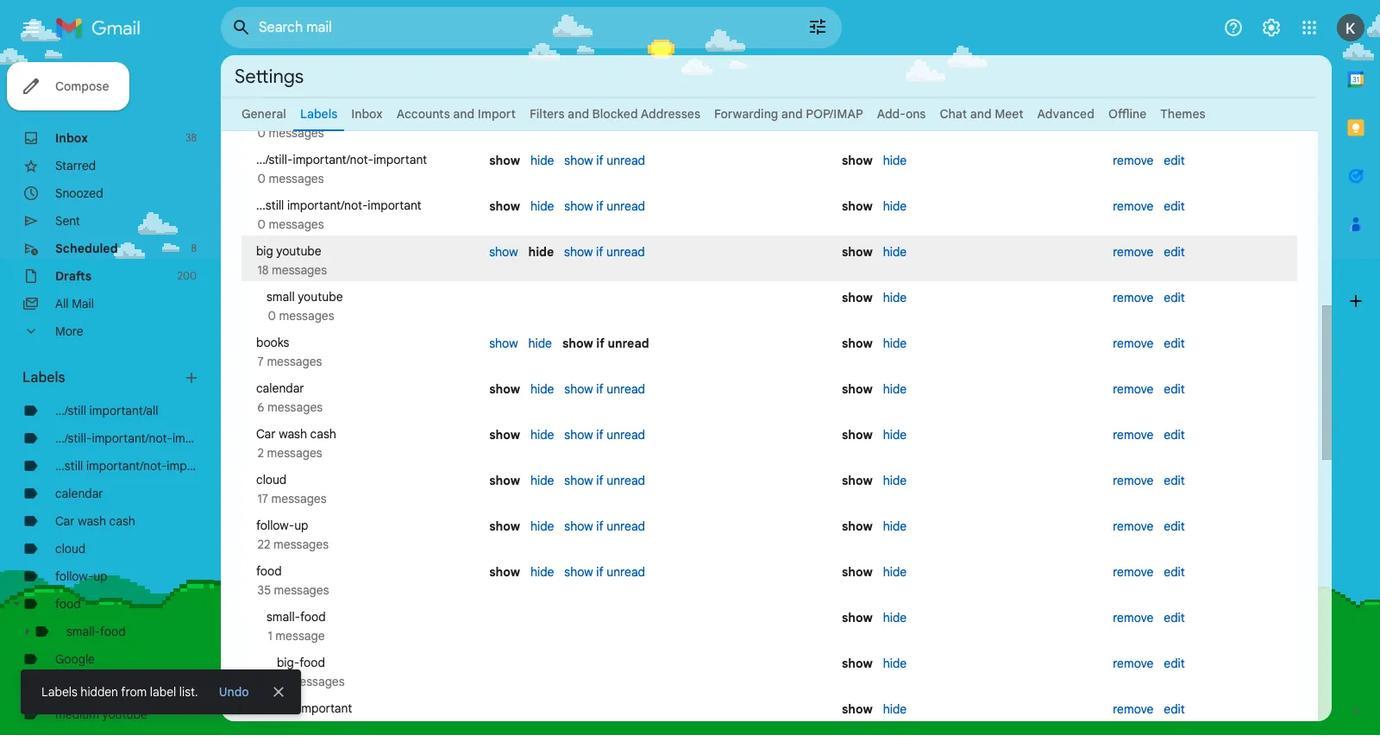 Task type: locate. For each thing, give the bounding box(es) containing it.
6 edit from the top
[[1164, 371, 1185, 387]]

0 vertical spatial .../still-
[[256, 142, 293, 157]]

show if unread link for food 35 messages
[[565, 554, 645, 570]]

small- inside labels navigation
[[66, 624, 100, 639]]

important down .../still-important/not-important link
[[167, 458, 220, 474]]

17
[[258, 481, 268, 496]]

remove link for still important 0 messages
[[1113, 691, 1154, 707]]

3 remove from the top
[[1113, 234, 1154, 249]]

small-
[[267, 599, 300, 614], [66, 624, 100, 639]]

1 vertical spatial car
[[55, 513, 75, 529]]

remove link
[[1113, 142, 1154, 158], [1113, 188, 1154, 204], [1113, 234, 1154, 249], [1113, 280, 1154, 295], [1113, 325, 1154, 341], [1113, 371, 1154, 387], [1113, 417, 1154, 432], [1113, 463, 1154, 478], [1113, 508, 1154, 524], [1113, 554, 1154, 570], [1113, 600, 1154, 615], [1113, 645, 1154, 661], [1113, 691, 1154, 707]]

small- for small-food 1 message
[[267, 599, 300, 614]]

5 if from the top
[[597, 371, 604, 387]]

1 and from the left
[[453, 106, 475, 122]]

1 remove from the top
[[1113, 142, 1154, 158]]

10 edit from the top
[[1164, 554, 1185, 570]]

wash for car wash cash
[[78, 513, 106, 529]]

0 vertical spatial ...still
[[256, 187, 284, 203]]

show if unread link for ...still important/not-important 0 messages
[[565, 188, 645, 204]]

pop/imap
[[806, 106, 864, 122]]

messages right 22
[[274, 526, 329, 542]]

labels up .../still-important/not-important 0 messages
[[300, 106, 338, 122]]

1 horizontal spatial inbox link
[[351, 106, 383, 122]]

show if unread
[[565, 142, 645, 158], [565, 188, 645, 204], [564, 234, 645, 249], [563, 325, 649, 341], [565, 371, 645, 387], [565, 417, 645, 432], [565, 463, 645, 478], [565, 508, 645, 524], [565, 554, 645, 570]]

1 horizontal spatial wash
[[279, 416, 307, 431]]

edit for car wash cash 2 messages
[[1164, 417, 1185, 432]]

2 edit from the top
[[1164, 188, 1185, 204]]

4 remove from the top
[[1113, 280, 1154, 295]]

important right still
[[299, 690, 352, 706]]

show link for books 7 messages
[[489, 325, 518, 341]]

0 inside the still important 0 messages
[[278, 709, 286, 725]]

mail
[[72, 296, 94, 312]]

12 edit link from the top
[[1164, 645, 1185, 661]]

small- for small-food
[[66, 624, 100, 639]]

...still
[[256, 187, 284, 203], [55, 458, 83, 474]]

.../still- down general link
[[256, 142, 293, 157]]

edit link for .../still-important/not-important 0 messages
[[1164, 142, 1185, 158]]

cloud for cloud
[[55, 541, 86, 557]]

messages down big-
[[290, 664, 345, 679]]

1 vertical spatial cloud
[[55, 541, 86, 557]]

car up 2
[[256, 416, 276, 431]]

important inside ...still important/not-important 0 messages
[[368, 187, 422, 203]]

7 if from the top
[[597, 463, 604, 478]]

important
[[374, 142, 427, 157], [368, 187, 422, 203], [172, 431, 226, 446], [167, 458, 220, 474], [299, 690, 352, 706]]

0 vertical spatial cash
[[310, 416, 336, 431]]

0 vertical spatial wash
[[279, 416, 307, 431]]

youtube inside labels navigation
[[102, 707, 147, 722]]

messages up small
[[272, 252, 327, 268]]

edit link for calendar 6 messages
[[1164, 371, 1185, 387]]

show if unread link for follow-up 22 messages
[[565, 508, 645, 524]]

show if unread link for calendar 6 messages
[[565, 371, 645, 387]]

9 edit link from the top
[[1164, 508, 1185, 524]]

meet
[[995, 106, 1024, 122]]

follow-up
[[55, 569, 107, 584]]

important/not- inside ...still important/not-important 0 messages
[[287, 187, 368, 203]]

edit link for books 7 messages
[[1164, 325, 1185, 341]]

small youtube 0 messages
[[265, 279, 343, 313]]

1 show if unread link from the top
[[565, 142, 645, 158]]

up inside labels navigation
[[93, 569, 107, 584]]

inbox link
[[351, 106, 383, 122], [55, 130, 88, 146]]

8 remove from the top
[[1113, 463, 1154, 478]]

...still up calendar link
[[55, 458, 83, 474]]

food
[[256, 553, 282, 569], [55, 596, 81, 612], [300, 599, 326, 614], [100, 624, 126, 639], [300, 645, 325, 660]]

labels heading
[[22, 369, 183, 387]]

support image
[[1224, 17, 1244, 38]]

labels up .../still
[[22, 369, 65, 387]]

0 inside small youtube 0 messages
[[268, 298, 276, 313]]

2
[[258, 435, 264, 450]]

4 show if unread link from the top
[[565, 371, 645, 387]]

0 horizontal spatial follow-
[[55, 569, 93, 584]]

advanced search options image
[[801, 9, 835, 44]]

unread for food 35 messages
[[607, 554, 645, 570]]

youtube down labels hidden from label list.
[[102, 707, 147, 722]]

edit link for big youtube 18 messages
[[1164, 234, 1185, 249]]

messages up ...still important/not-important 0 messages
[[269, 161, 324, 176]]

inbox right labels link
[[351, 106, 383, 122]]

10 remove from the top
[[1113, 554, 1154, 570]]

9 edit from the top
[[1164, 508, 1185, 524]]

6 remove link from the top
[[1113, 371, 1154, 387]]

13 remove link from the top
[[1113, 691, 1154, 707]]

cloud inside cloud 17 messages
[[256, 462, 287, 477]]

3 remove link from the top
[[1113, 234, 1154, 249]]

cash
[[310, 416, 336, 431], [109, 513, 135, 529]]

...still for ...still important/not-important
[[55, 458, 83, 474]]

food for big-food 0 messages
[[300, 645, 325, 660]]

1 horizontal spatial ...still
[[256, 187, 284, 203]]

1 edit link from the top
[[1164, 142, 1185, 158]]

accounts and import
[[397, 106, 516, 122]]

1 edit from the top
[[1164, 142, 1185, 158]]

5 edit link from the top
[[1164, 325, 1185, 341]]

edit
[[1164, 142, 1185, 158], [1164, 188, 1185, 204], [1164, 234, 1185, 249], [1164, 280, 1185, 295], [1164, 325, 1185, 341], [1164, 371, 1185, 387], [1164, 417, 1185, 432], [1164, 463, 1185, 478], [1164, 508, 1185, 524], [1164, 554, 1185, 570], [1164, 600, 1185, 615], [1164, 645, 1185, 661], [1164, 691, 1185, 707]]

youtube
[[276, 233, 322, 249], [298, 279, 343, 294], [102, 707, 147, 722]]

1 show link from the top
[[489, 234, 518, 249]]

4 and from the left
[[970, 106, 992, 122]]

messages down books at the left
[[267, 343, 322, 359]]

alert
[[21, 40, 1353, 715]]

edit link
[[1164, 142, 1185, 158], [1164, 188, 1185, 204], [1164, 234, 1185, 249], [1164, 280, 1185, 295], [1164, 325, 1185, 341], [1164, 371, 1185, 387], [1164, 417, 1185, 432], [1164, 463, 1185, 478], [1164, 508, 1185, 524], [1164, 554, 1185, 570], [1164, 600, 1185, 615], [1164, 645, 1185, 661], [1164, 691, 1185, 707]]

0 vertical spatial youtube
[[276, 233, 322, 249]]

messages inside books 7 messages
[[267, 343, 322, 359]]

1 horizontal spatial cloud
[[256, 462, 287, 477]]

undo
[[219, 684, 249, 700]]

7
[[258, 343, 264, 359]]

youtube for big youtube
[[276, 233, 322, 249]]

1 remove link from the top
[[1113, 142, 1154, 158]]

1 vertical spatial inbox link
[[55, 130, 88, 146]]

accounts and import link
[[397, 106, 516, 122]]

8 show if unread link from the top
[[565, 554, 645, 570]]

all mail
[[55, 296, 94, 312]]

3 if from the top
[[596, 234, 604, 249]]

1 horizontal spatial inbox
[[351, 106, 383, 122]]

1 horizontal spatial up
[[294, 507, 309, 523]]

0 vertical spatial car
[[256, 416, 276, 431]]

cloud up the 17
[[256, 462, 287, 477]]

important/not- up ...still important/not-important
[[92, 431, 172, 446]]

.../still- for .../still-important/not-important
[[55, 431, 92, 446]]

search mail image
[[226, 12, 257, 43]]

0 vertical spatial calendar
[[256, 370, 304, 386]]

show if unread link for cloud 17 messages
[[565, 463, 645, 478]]

car for car wash cash 2 messages
[[256, 416, 276, 431]]

wash down calendar link
[[78, 513, 106, 529]]

cloud link
[[55, 541, 86, 557]]

cloud
[[256, 462, 287, 477], [55, 541, 86, 557]]

10 edit link from the top
[[1164, 554, 1185, 570]]

2 remove from the top
[[1113, 188, 1154, 204]]

labels up 'medium'
[[41, 684, 77, 700]]

if
[[597, 142, 604, 158], [597, 188, 604, 204], [596, 234, 604, 249], [597, 325, 605, 341], [597, 371, 604, 387], [597, 417, 604, 432], [597, 463, 604, 478], [597, 508, 604, 524], [597, 554, 604, 570]]

important left 2
[[172, 431, 226, 446]]

7 remove link from the top
[[1113, 417, 1154, 432]]

labels
[[300, 106, 338, 122], [22, 369, 65, 387], [41, 684, 77, 700]]

up inside the follow-up 22 messages
[[294, 507, 309, 523]]

important/not- for ...still important/not-important 0 messages
[[287, 187, 368, 203]]

important down accounts
[[374, 142, 427, 157]]

youtube inside small youtube 0 messages
[[298, 279, 343, 294]]

calendar inside labels navigation
[[55, 486, 103, 501]]

messages right 2
[[267, 435, 322, 450]]

9 remove from the top
[[1113, 508, 1154, 524]]

messages
[[269, 161, 324, 176], [269, 206, 324, 222], [272, 252, 327, 268], [279, 298, 334, 313], [267, 343, 322, 359], [268, 389, 323, 405], [267, 435, 322, 450], [271, 481, 327, 496], [274, 526, 329, 542], [274, 572, 329, 588], [290, 664, 345, 679], [290, 709, 345, 725]]

7 edit link from the top
[[1164, 417, 1185, 432]]

0 horizontal spatial small-
[[66, 624, 100, 639]]

...still for ...still important/not-important 0 messages
[[256, 187, 284, 203]]

important/not- down .../still-important/not-important link
[[86, 458, 167, 474]]

edit for books 7 messages
[[1164, 325, 1185, 341]]

small- inside small-food 1 message
[[267, 599, 300, 614]]

wash
[[279, 416, 307, 431], [78, 513, 106, 529]]

0 horizontal spatial car
[[55, 513, 75, 529]]

car inside labels navigation
[[55, 513, 75, 529]]

messages right 6
[[268, 389, 323, 405]]

8 remove link from the top
[[1113, 463, 1154, 478]]

and left pop/imap
[[782, 106, 803, 122]]

and right filters
[[568, 106, 589, 122]]

unread for car wash cash 2 messages
[[607, 417, 645, 432]]

edit link for car wash cash 2 messages
[[1164, 417, 1185, 432]]

forwarding and pop/imap link
[[715, 106, 864, 122]]

big youtube 18 messages
[[255, 233, 327, 268]]

0
[[258, 161, 266, 176], [258, 206, 266, 222], [268, 298, 276, 313], [278, 664, 286, 679], [278, 709, 286, 725]]

youtube right big
[[276, 233, 322, 249]]

5 edit from the top
[[1164, 325, 1185, 341]]

show if unread for calendar 6 messages
[[565, 371, 645, 387]]

manuals link
[[55, 679, 101, 695]]

car up cloud link
[[55, 513, 75, 529]]

calendar for calendar 6 messages
[[256, 370, 304, 386]]

important inside .../still-important/not-important 0 messages
[[374, 142, 427, 157]]

tab list
[[1332, 55, 1381, 673]]

remove for ...still important/not-important 0 messages
[[1113, 188, 1154, 204]]

4 edit link from the top
[[1164, 280, 1185, 295]]

offline link
[[1109, 106, 1147, 122]]

add-
[[877, 106, 906, 122]]

up up small-food link
[[93, 569, 107, 584]]

follow-
[[256, 507, 294, 523], [55, 569, 93, 584]]

labels for labels hidden from label list.
[[41, 684, 77, 700]]

0 vertical spatial small-
[[267, 599, 300, 614]]

0 up big
[[258, 206, 266, 222]]

inbox link right labels link
[[351, 106, 383, 122]]

9 if from the top
[[597, 554, 604, 570]]

blocked
[[592, 106, 638, 122]]

and right chat
[[970, 106, 992, 122]]

sent link
[[55, 213, 80, 229]]

1 vertical spatial cash
[[109, 513, 135, 529]]

.../still- for .../still-important/not-important 0 messages
[[256, 142, 293, 157]]

important/not- inside .../still-important/not-important 0 messages
[[293, 142, 374, 157]]

scheduled
[[55, 241, 118, 256]]

edit for big youtube 18 messages
[[1164, 234, 1185, 249]]

remove link for books 7 messages
[[1113, 325, 1154, 341]]

follow- inside the follow-up 22 messages
[[256, 507, 294, 523]]

0 horizontal spatial cloud
[[55, 541, 86, 557]]

follow- down cloud link
[[55, 569, 93, 584]]

0 vertical spatial up
[[294, 507, 309, 523]]

8 edit link from the top
[[1164, 463, 1185, 478]]

youtube right small
[[298, 279, 343, 294]]

small- up 1
[[267, 599, 300, 614]]

remove link for car wash cash 2 messages
[[1113, 417, 1154, 432]]

1 horizontal spatial car
[[256, 416, 276, 431]]

inbox link up starred
[[55, 130, 88, 146]]

wash inside labels navigation
[[78, 513, 106, 529]]

0 horizontal spatial .../still-
[[55, 431, 92, 446]]

Search mail text field
[[259, 19, 759, 36]]

drafts link
[[55, 268, 92, 284]]

chat and meet
[[940, 106, 1024, 122]]

0 horizontal spatial calendar
[[55, 486, 103, 501]]

3 edit from the top
[[1164, 234, 1185, 249]]

messages inside the follow-up 22 messages
[[274, 526, 329, 542]]

2 show link from the top
[[489, 325, 518, 341]]

up down cloud 17 messages
[[294, 507, 309, 523]]

13 edit link from the top
[[1164, 691, 1185, 707]]

7 edit from the top
[[1164, 417, 1185, 432]]

medium youtube link
[[55, 707, 147, 722]]

food inside small-food 1 message
[[300, 599, 326, 614]]

small-food 1 message
[[265, 599, 326, 633]]

unread for .../still-important/not-important 0 messages
[[607, 142, 645, 158]]

0 down general link
[[258, 161, 266, 176]]

1 horizontal spatial cash
[[310, 416, 336, 431]]

0 vertical spatial show link
[[489, 234, 518, 249]]

...still inside labels navigation
[[55, 458, 83, 474]]

messages down still
[[290, 709, 345, 725]]

follow- for follow-up
[[55, 569, 93, 584]]

remove for books 7 messages
[[1113, 325, 1154, 341]]

22
[[258, 526, 270, 542]]

...still up big
[[256, 187, 284, 203]]

13 edit from the top
[[1164, 691, 1185, 707]]

and for chat
[[970, 106, 992, 122]]

important/not- down .../still-important/not-important 0 messages
[[287, 187, 368, 203]]

13 remove from the top
[[1113, 691, 1154, 707]]

0 down small
[[268, 298, 276, 313]]

remove link for small youtube 0 messages
[[1113, 280, 1154, 295]]

1 horizontal spatial calendar
[[256, 370, 304, 386]]

1 vertical spatial small-
[[66, 624, 100, 639]]

1 horizontal spatial small-
[[267, 599, 300, 614]]

10 remove link from the top
[[1113, 554, 1154, 570]]

edit for .../still-important/not-important 0 messages
[[1164, 142, 1185, 158]]

messages inside calendar 6 messages
[[268, 389, 323, 405]]

show if unread link for .../still-important/not-important 0 messages
[[565, 142, 645, 158]]

food inside big-food 0 messages
[[300, 645, 325, 660]]

inbox up starred
[[55, 130, 88, 146]]

message
[[276, 618, 325, 633]]

follow- inside labels navigation
[[55, 569, 93, 584]]

cash down ...still important/not-important link
[[109, 513, 135, 529]]

cash inside labels navigation
[[109, 513, 135, 529]]

calendar up car wash cash
[[55, 486, 103, 501]]

7 show if unread link from the top
[[565, 508, 645, 524]]

7 remove from the top
[[1113, 417, 1154, 432]]

1
[[268, 618, 272, 633]]

messages up big youtube 18 messages
[[269, 206, 324, 222]]

0 inside ...still important/not-important 0 messages
[[258, 206, 266, 222]]

1 vertical spatial .../still-
[[55, 431, 92, 446]]

.../still- down .../still
[[55, 431, 92, 446]]

2 if from the top
[[597, 188, 604, 204]]

chat
[[940, 106, 967, 122]]

up for follow-up
[[93, 569, 107, 584]]

unread
[[607, 142, 645, 158], [607, 188, 645, 204], [607, 234, 645, 249], [608, 325, 649, 341], [607, 371, 645, 387], [607, 417, 645, 432], [607, 463, 645, 478], [607, 508, 645, 524], [607, 554, 645, 570]]

main menu image
[[21, 17, 41, 38]]

edit for cloud 17 messages
[[1164, 463, 1185, 478]]

.../still-important/not-important 0 messages
[[255, 142, 427, 176]]

1 vertical spatial calendar
[[55, 486, 103, 501]]

6 if from the top
[[597, 417, 604, 432]]

messages inside the still important 0 messages
[[290, 709, 345, 725]]

cash down calendar 6 messages
[[310, 416, 336, 431]]

wash inside car wash cash 2 messages
[[279, 416, 307, 431]]

1 vertical spatial youtube
[[298, 279, 343, 294]]

6 remove from the top
[[1113, 371, 1154, 387]]

messages up small-food 1 message
[[274, 572, 329, 588]]

5 remove link from the top
[[1113, 325, 1154, 341]]

8 edit from the top
[[1164, 463, 1185, 478]]

4 edit from the top
[[1164, 280, 1185, 295]]

8
[[191, 242, 197, 255]]

.../still- inside labels navigation
[[55, 431, 92, 446]]

0 down still
[[278, 709, 286, 725]]

advanced
[[1038, 106, 1095, 122]]

important for .../still-important/not-important 0 messages
[[374, 142, 427, 157]]

remove for still important 0 messages
[[1113, 691, 1154, 707]]

youtube inside big youtube 18 messages
[[276, 233, 322, 249]]

6 show if unread link from the top
[[565, 463, 645, 478]]

2 remove link from the top
[[1113, 188, 1154, 204]]

3 show if unread link from the top
[[564, 234, 645, 249]]

4 remove link from the top
[[1113, 280, 1154, 295]]

messages down small
[[279, 298, 334, 313]]

unread for big youtube 18 messages
[[607, 234, 645, 249]]

1 vertical spatial show link
[[489, 325, 518, 341]]

wash down calendar 6 messages
[[279, 416, 307, 431]]

.../still
[[55, 403, 86, 419]]

show if unread for follow-up 22 messages
[[565, 508, 645, 524]]

11 edit from the top
[[1164, 600, 1185, 615]]

settings image
[[1262, 17, 1282, 38]]

2 edit link from the top
[[1164, 188, 1185, 204]]

...still inside ...still important/not-important 0 messages
[[256, 187, 284, 203]]

0 horizontal spatial ...still
[[55, 458, 83, 474]]

cloud inside labels navigation
[[55, 541, 86, 557]]

1 horizontal spatial follow-
[[256, 507, 294, 523]]

0 horizontal spatial up
[[93, 569, 107, 584]]

0 vertical spatial labels
[[300, 106, 338, 122]]

messages inside big-food 0 messages
[[290, 664, 345, 679]]

filters and blocked addresses link
[[530, 106, 701, 122]]

car inside car wash cash 2 messages
[[256, 416, 276, 431]]

show if unread link
[[565, 142, 645, 158], [565, 188, 645, 204], [564, 234, 645, 249], [565, 371, 645, 387], [565, 417, 645, 432], [565, 463, 645, 478], [565, 508, 645, 524], [565, 554, 645, 570]]

important for ...still important/not-important
[[167, 458, 220, 474]]

show if unread for food 35 messages
[[565, 554, 645, 570]]

.../still- inside .../still-important/not-important 0 messages
[[256, 142, 293, 157]]

cash inside car wash cash 2 messages
[[310, 416, 336, 431]]

important/not-
[[293, 142, 374, 157], [287, 187, 368, 203], [92, 431, 172, 446], [86, 458, 167, 474]]

follow-up link
[[55, 569, 107, 584]]

car for car wash cash
[[55, 513, 75, 529]]

8 if from the top
[[597, 508, 604, 524]]

calendar inside calendar 6 messages
[[256, 370, 304, 386]]

calendar
[[256, 370, 304, 386], [55, 486, 103, 501]]

important down .../still-important/not-important 0 messages
[[368, 187, 422, 203]]

0 vertical spatial follow-
[[256, 507, 294, 523]]

0 horizontal spatial wash
[[78, 513, 106, 529]]

2 and from the left
[[568, 106, 589, 122]]

0 inside big-food 0 messages
[[278, 664, 286, 679]]

and left import
[[453, 106, 475, 122]]

1 vertical spatial up
[[93, 569, 107, 584]]

inbox
[[351, 106, 383, 122], [55, 130, 88, 146]]

unread for calendar 6 messages
[[607, 371, 645, 387]]

6 edit link from the top
[[1164, 371, 1185, 387]]

None search field
[[221, 7, 842, 48]]

filters
[[530, 106, 565, 122]]

1 if from the top
[[597, 142, 604, 158]]

0 vertical spatial cloud
[[256, 462, 287, 477]]

messages inside car wash cash 2 messages
[[267, 435, 322, 450]]

1 vertical spatial inbox
[[55, 130, 88, 146]]

4 if from the top
[[597, 325, 605, 341]]

inbox inside labels navigation
[[55, 130, 88, 146]]

9 remove link from the top
[[1113, 508, 1154, 524]]

0 horizontal spatial cash
[[109, 513, 135, 529]]

messages right the 17
[[271, 481, 327, 496]]

0 for big-food 0 messages
[[278, 664, 286, 679]]

cloud up follow-up link
[[55, 541, 86, 557]]

5 show if unread link from the top
[[565, 417, 645, 432]]

small- up google
[[66, 624, 100, 639]]

remove for calendar 6 messages
[[1113, 371, 1154, 387]]

1 vertical spatial wash
[[78, 513, 106, 529]]

.../still-
[[256, 142, 293, 157], [55, 431, 92, 446]]

edit for still important 0 messages
[[1164, 691, 1185, 707]]

0 down big-
[[278, 664, 286, 679]]

3 and from the left
[[782, 106, 803, 122]]

5 remove from the top
[[1113, 325, 1154, 341]]

11 remove from the top
[[1113, 600, 1154, 615]]

remove
[[1113, 142, 1154, 158], [1113, 188, 1154, 204], [1113, 234, 1154, 249], [1113, 280, 1154, 295], [1113, 325, 1154, 341], [1113, 371, 1154, 387], [1113, 417, 1154, 432], [1113, 463, 1154, 478], [1113, 508, 1154, 524], [1113, 554, 1154, 570], [1113, 600, 1154, 615], [1113, 645, 1154, 661], [1113, 691, 1154, 707]]

edit for ...still important/not-important 0 messages
[[1164, 188, 1185, 204]]

1 horizontal spatial .../still-
[[256, 142, 293, 157]]

ons
[[906, 106, 926, 122]]

remove link for follow-up 22 messages
[[1113, 508, 1154, 524]]

2 vertical spatial youtube
[[102, 707, 147, 722]]

cash for car wash cash 2 messages
[[310, 416, 336, 431]]

edit for follow-up 22 messages
[[1164, 508, 1185, 524]]

important/not- for .../still-important/not-important 0 messages
[[293, 142, 374, 157]]

remove for small youtube 0 messages
[[1113, 280, 1154, 295]]

edit link for follow-up 22 messages
[[1164, 508, 1185, 524]]

1 vertical spatial labels
[[22, 369, 65, 387]]

1 vertical spatial ...still
[[55, 458, 83, 474]]

2 vertical spatial labels
[[41, 684, 77, 700]]

2 show if unread link from the top
[[565, 188, 645, 204]]

1 vertical spatial follow-
[[55, 569, 93, 584]]

follow- up 22
[[256, 507, 294, 523]]

calendar up 6
[[256, 370, 304, 386]]

labels inside navigation
[[22, 369, 65, 387]]

labels navigation
[[0, 55, 226, 735]]

up
[[294, 507, 309, 523], [93, 569, 107, 584]]

3 edit link from the top
[[1164, 234, 1185, 249]]

important/not- down labels link
[[293, 142, 374, 157]]

food for small-food
[[100, 624, 126, 639]]

0 horizontal spatial inbox
[[55, 130, 88, 146]]



Task type: vqa. For each thing, say whether or not it's contained in the screenshot.
Calendar inside the calendar 6 messages
yes



Task type: describe. For each thing, give the bounding box(es) containing it.
38
[[185, 131, 197, 144]]

and for filters
[[568, 106, 589, 122]]

show if unread link for big youtube 18 messages
[[564, 234, 645, 249]]

labels for labels heading
[[22, 369, 65, 387]]

manuals
[[55, 679, 101, 695]]

if for .../still-important/not-important 0 messages
[[597, 142, 604, 158]]

200
[[177, 269, 197, 282]]

remove for follow-up 22 messages
[[1113, 508, 1154, 524]]

themes link
[[1161, 106, 1206, 122]]

youtube for small youtube
[[298, 279, 343, 294]]

remove for car wash cash 2 messages
[[1113, 417, 1154, 432]]

if for follow-up 22 messages
[[597, 508, 604, 524]]

addresses
[[641, 106, 701, 122]]

important inside the still important 0 messages
[[299, 690, 352, 706]]

general
[[242, 106, 286, 122]]

remove link for ...still important/not-important 0 messages
[[1113, 188, 1154, 204]]

calendar for calendar
[[55, 486, 103, 501]]

snoozed
[[55, 186, 103, 201]]

google link
[[55, 652, 95, 667]]

food link
[[55, 596, 81, 612]]

scheduled link
[[55, 241, 118, 256]]

advanced link
[[1038, 106, 1095, 122]]

add-ons link
[[877, 106, 926, 122]]

edit for calendar 6 messages
[[1164, 371, 1185, 387]]

undo link
[[212, 677, 256, 708]]

big
[[256, 233, 273, 249]]

.../still important/all link
[[55, 403, 158, 419]]

edit link for ...still important/not-important 0 messages
[[1164, 188, 1185, 204]]

if for cloud 17 messages
[[597, 463, 604, 478]]

.../still-important/not-important
[[55, 431, 226, 446]]

show if unread link for car wash cash 2 messages
[[565, 417, 645, 432]]

show if unread for cloud 17 messages
[[565, 463, 645, 478]]

drafts
[[55, 268, 92, 284]]

messages inside .../still-important/not-important 0 messages
[[269, 161, 324, 176]]

books
[[256, 324, 289, 340]]

unread for ...still important/not-important 0 messages
[[607, 188, 645, 204]]

starred
[[55, 158, 96, 173]]

medium youtube
[[55, 707, 147, 722]]

food 35 messages
[[255, 553, 329, 588]]

edit link for small youtube 0 messages
[[1164, 280, 1185, 295]]

from
[[121, 684, 147, 700]]

themes
[[1161, 106, 1206, 122]]

google
[[55, 652, 95, 667]]

important/all
[[89, 403, 158, 419]]

chat and meet link
[[940, 106, 1024, 122]]

messages inside small youtube 0 messages
[[279, 298, 334, 313]]

still
[[277, 690, 296, 706]]

12 edit from the top
[[1164, 645, 1185, 661]]

remove for cloud 17 messages
[[1113, 463, 1154, 478]]

important/not- for .../still-important/not-important
[[92, 431, 172, 446]]

cloud for cloud 17 messages
[[256, 462, 287, 477]]

edit link for food 35 messages
[[1164, 554, 1185, 570]]

car wash cash link
[[55, 513, 135, 529]]

edit link for cloud 17 messages
[[1164, 463, 1185, 478]]

remove link for big youtube 18 messages
[[1113, 234, 1154, 249]]

cash for car wash cash
[[109, 513, 135, 529]]

import
[[478, 106, 516, 122]]

remove for food 35 messages
[[1113, 554, 1154, 570]]

calendar 6 messages
[[255, 370, 323, 405]]

remove link for .../still-important/not-important 0 messages
[[1113, 142, 1154, 158]]

messages inside food 35 messages
[[274, 572, 329, 588]]

...still important/not-important link
[[55, 458, 220, 474]]

6
[[258, 389, 265, 405]]

snoozed link
[[55, 186, 103, 201]]

food inside food 35 messages
[[256, 553, 282, 569]]

medium
[[55, 707, 99, 722]]

sent
[[55, 213, 80, 229]]

show link for big youtube 18 messages
[[489, 234, 518, 249]]

show if unread for big youtube 18 messages
[[564, 234, 645, 249]]

offline
[[1109, 106, 1147, 122]]

show if unread for ...still important/not-important 0 messages
[[565, 188, 645, 204]]

list.
[[179, 684, 198, 700]]

more
[[55, 324, 83, 339]]

if for ...still important/not-important 0 messages
[[597, 188, 604, 204]]

labels for labels link
[[300, 106, 338, 122]]

11 edit link from the top
[[1164, 600, 1185, 615]]

important/not- for ...still important/not-important
[[86, 458, 167, 474]]

alert containing labels hidden from label list.
[[21, 40, 1353, 715]]

calendar link
[[55, 486, 103, 501]]

car wash cash 2 messages
[[255, 416, 336, 450]]

0 for small youtube 0 messages
[[268, 298, 276, 313]]

0 horizontal spatial inbox link
[[55, 130, 88, 146]]

all mail link
[[55, 296, 94, 312]]

compose
[[55, 79, 109, 94]]

important for ...still important/not-important 0 messages
[[368, 187, 422, 203]]

small
[[267, 279, 295, 294]]

accounts
[[397, 106, 450, 122]]

if for car wash cash 2 messages
[[597, 417, 604, 432]]

remove link for cloud 17 messages
[[1113, 463, 1154, 478]]

0 vertical spatial inbox link
[[351, 106, 383, 122]]

follow-up 22 messages
[[255, 507, 329, 542]]

and for accounts
[[453, 106, 475, 122]]

add-ons
[[877, 106, 926, 122]]

edit for small youtube 0 messages
[[1164, 280, 1185, 295]]

messages inside big youtube 18 messages
[[272, 252, 327, 268]]

all
[[55, 296, 69, 312]]

and for forwarding
[[782, 106, 803, 122]]

important for .../still-important/not-important
[[172, 431, 226, 446]]

0 inside .../still-important/not-important 0 messages
[[258, 161, 266, 176]]

...still important/not-important
[[55, 458, 220, 474]]

unread for follow-up 22 messages
[[607, 508, 645, 524]]

books 7 messages
[[255, 324, 322, 359]]

labels hidden from label list.
[[41, 684, 198, 700]]

more button
[[0, 318, 207, 345]]

hidden
[[81, 684, 118, 700]]

35
[[258, 572, 271, 588]]

gmail image
[[55, 10, 149, 45]]

18
[[258, 252, 269, 268]]

messages inside cloud 17 messages
[[271, 481, 327, 496]]

if for big youtube 18 messages
[[596, 234, 604, 249]]

if for calendar 6 messages
[[597, 371, 604, 387]]

12 remove from the top
[[1113, 645, 1154, 661]]

cloud 17 messages
[[255, 462, 327, 496]]

small-food link
[[66, 624, 126, 639]]

big-food 0 messages
[[275, 645, 345, 679]]

0 vertical spatial inbox
[[351, 106, 383, 122]]

show if unread for .../still-important/not-important 0 messages
[[565, 142, 645, 158]]

remove for big youtube 18 messages
[[1113, 234, 1154, 249]]

forwarding
[[715, 106, 779, 122]]

show if unread for car wash cash 2 messages
[[565, 417, 645, 432]]

remove link for calendar 6 messages
[[1113, 371, 1154, 387]]

follow- for follow-up 22 messages
[[256, 507, 294, 523]]

unread for cloud 17 messages
[[607, 463, 645, 478]]

up for follow-up 22 messages
[[294, 507, 309, 523]]

big-
[[277, 645, 300, 660]]

12 remove link from the top
[[1113, 645, 1154, 661]]

labels link
[[300, 106, 338, 122]]

compose button
[[7, 62, 130, 110]]

edit link for still important 0 messages
[[1164, 691, 1185, 707]]

small-food
[[66, 624, 126, 639]]

...still important/not-important 0 messages
[[255, 187, 422, 222]]

remove link for food 35 messages
[[1113, 554, 1154, 570]]

.../still-important/not-important link
[[55, 431, 226, 446]]

.../still important/all
[[55, 403, 158, 419]]

label
[[150, 684, 176, 700]]

food for small-food 1 message
[[300, 599, 326, 614]]

remove for .../still-important/not-important 0 messages
[[1113, 142, 1154, 158]]

messages inside ...still important/not-important 0 messages
[[269, 206, 324, 222]]

starred link
[[55, 158, 96, 173]]

edit for food 35 messages
[[1164, 554, 1185, 570]]

forwarding and pop/imap
[[715, 106, 864, 122]]

11 remove link from the top
[[1113, 600, 1154, 615]]



